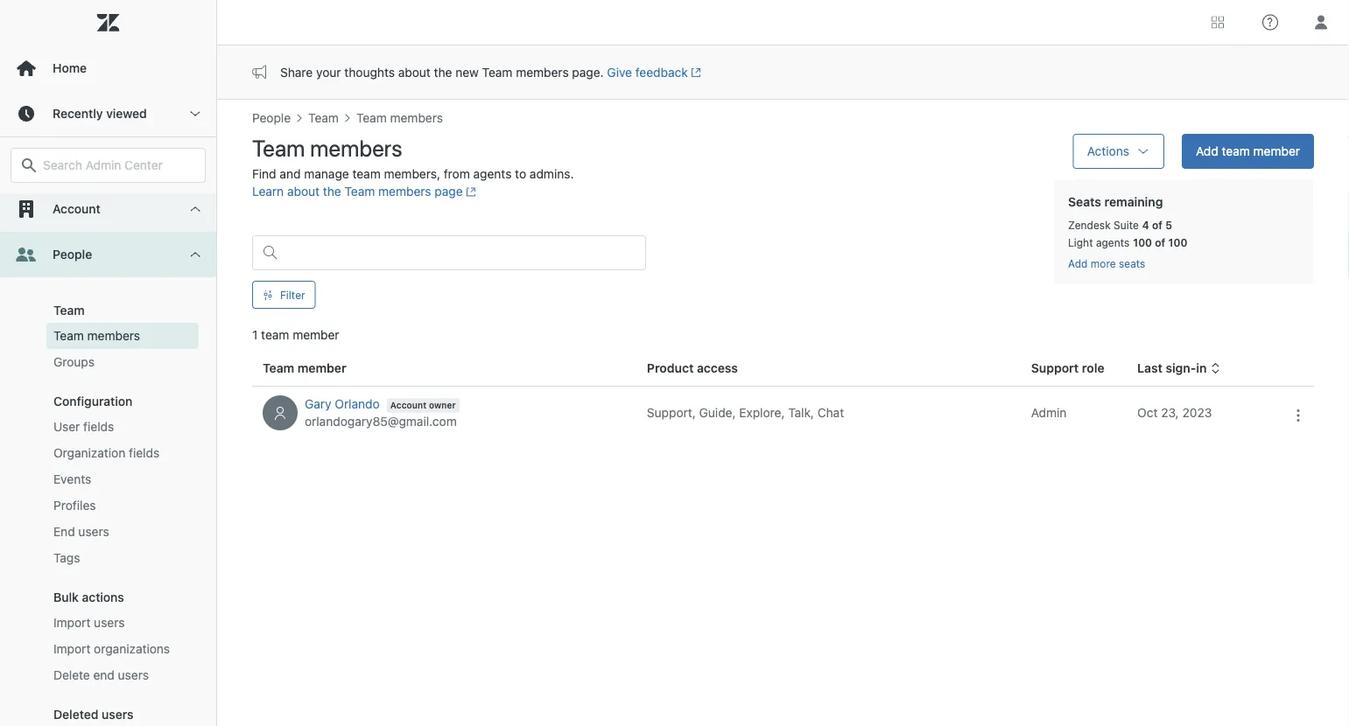 Task type: describe. For each thing, give the bounding box(es) containing it.
delete end users link
[[46, 663, 199, 689]]

users for end users
[[78, 525, 109, 539]]

import for import users
[[53, 616, 91, 631]]

people
[[53, 247, 92, 262]]

team for team members
[[53, 329, 84, 343]]

end
[[93, 669, 115, 683]]

fields for user fields
[[83, 420, 114, 434]]

groups element
[[53, 354, 95, 371]]

end users
[[53, 525, 109, 539]]

team for team element
[[53, 303, 85, 318]]

organization fields element
[[53, 445, 160, 462]]

import for import organizations
[[53, 642, 91, 657]]

user fields
[[53, 420, 114, 434]]

profiles
[[53, 499, 96, 513]]

user
[[53, 420, 80, 434]]

actions
[[82, 591, 124, 605]]

Search Admin Center field
[[43, 158, 194, 173]]

tags link
[[46, 546, 199, 572]]

recently viewed button
[[0, 91, 216, 137]]

organization fields
[[53, 446, 160, 461]]

tags
[[53, 551, 80, 566]]

benchmark survey link
[[46, 192, 199, 218]]

survey
[[121, 197, 158, 212]]

import organizations link
[[46, 637, 199, 663]]

benchmark survey element
[[53, 196, 158, 214]]

tags element
[[53, 550, 80, 567]]

help image
[[1263, 14, 1279, 30]]

home button
[[0, 46, 216, 91]]

tree item containing benchmark survey
[[0, 0, 216, 232]]

import users element
[[53, 615, 125, 632]]

team members element
[[53, 328, 140, 345]]

configuration
[[53, 395, 133, 409]]

fields for organization fields
[[129, 446, 160, 461]]

bulk
[[53, 591, 79, 605]]



Task type: vqa. For each thing, say whether or not it's contained in the screenshot.
bottom and
no



Task type: locate. For each thing, give the bounding box(es) containing it.
user menu image
[[1310, 11, 1333, 34]]

import organizations
[[53, 642, 170, 657]]

user fields element
[[53, 419, 114, 436]]

import organizations element
[[53, 641, 170, 659]]

end users element
[[53, 524, 109, 541]]

people button
[[0, 232, 216, 278]]

None search field
[[2, 148, 215, 183]]

recently viewed
[[53, 106, 147, 121]]

import inside "link"
[[53, 616, 91, 631]]

team up "team members" on the top of the page
[[53, 303, 85, 318]]

import
[[53, 616, 91, 631], [53, 642, 91, 657]]

organization fields link
[[46, 440, 199, 467]]

deleted users element
[[53, 708, 134, 722]]

none search field inside primary element
[[2, 148, 215, 183]]

users down actions
[[94, 616, 125, 631]]

delete end users element
[[53, 667, 149, 685]]

1 tree item from the top
[[0, 0, 216, 232]]

tree item
[[0, 0, 216, 232], [0, 232, 216, 727]]

team members link
[[46, 323, 199, 349]]

viewed
[[106, 106, 147, 121]]

profiles element
[[53, 497, 96, 515]]

end
[[53, 525, 75, 539]]

1 import from the top
[[53, 616, 91, 631]]

2 import from the top
[[53, 642, 91, 657]]

1 team from the top
[[53, 303, 85, 318]]

users for deleted users
[[102, 708, 134, 722]]

organizations
[[94, 642, 170, 657]]

import up "delete"
[[53, 642, 91, 657]]

1 horizontal spatial fields
[[129, 446, 160, 461]]

0 horizontal spatial fields
[[83, 420, 114, 434]]

events element
[[53, 471, 91, 489]]

tree containing benchmark survey
[[0, 0, 216, 727]]

zendesk products image
[[1212, 16, 1224, 28]]

fields down user fields link
[[129, 446, 160, 461]]

delete end users
[[53, 669, 149, 683]]

profiles link
[[46, 493, 199, 519]]

events
[[53, 472, 91, 487]]

fields down configuration
[[83, 420, 114, 434]]

import inside 'link'
[[53, 642, 91, 657]]

1 vertical spatial import
[[53, 642, 91, 657]]

import down bulk
[[53, 616, 91, 631]]

2 team from the top
[[53, 329, 84, 343]]

team element
[[53, 303, 85, 318]]

tree
[[0, 0, 216, 727]]

benchmark
[[53, 197, 117, 212]]

home
[[53, 61, 87, 75]]

delete
[[53, 669, 90, 683]]

users
[[78, 525, 109, 539], [94, 616, 125, 631], [118, 669, 149, 683], [102, 708, 134, 722]]

0 vertical spatial import
[[53, 616, 91, 631]]

members
[[87, 329, 140, 343]]

bulk actions
[[53, 591, 124, 605]]

team down team element
[[53, 329, 84, 343]]

users for import users
[[94, 616, 125, 631]]

users down organizations
[[118, 669, 149, 683]]

events link
[[46, 467, 199, 493]]

groups link
[[46, 349, 199, 376]]

groups
[[53, 355, 95, 370]]

1 vertical spatial team
[[53, 329, 84, 343]]

import users
[[53, 616, 125, 631]]

configuration element
[[53, 395, 133, 409]]

user fields link
[[46, 414, 199, 440]]

0 vertical spatial fields
[[83, 420, 114, 434]]

recently
[[53, 106, 103, 121]]

deleted users
[[53, 708, 134, 722]]

account
[[53, 202, 101, 216]]

0 vertical spatial team
[[53, 303, 85, 318]]

end users link
[[46, 519, 199, 546]]

fields
[[83, 420, 114, 434], [129, 446, 160, 461]]

2 tree item from the top
[[0, 232, 216, 727]]

people group
[[0, 278, 216, 727]]

tree item containing people
[[0, 232, 216, 727]]

bulk actions element
[[53, 591, 124, 605]]

deleted
[[53, 708, 99, 722]]

team
[[53, 303, 85, 318], [53, 329, 84, 343]]

users inside 'link'
[[78, 525, 109, 539]]

team members
[[53, 329, 140, 343]]

1 vertical spatial fields
[[129, 446, 160, 461]]

users right end on the bottom of the page
[[78, 525, 109, 539]]

account button
[[0, 187, 216, 232]]

users down 'delete end users' link in the bottom of the page
[[102, 708, 134, 722]]

primary element
[[0, 0, 217, 727]]

benchmark survey
[[53, 197, 158, 212]]

users inside "link"
[[94, 616, 125, 631]]

organization
[[53, 446, 125, 461]]

import users link
[[46, 610, 199, 637]]



